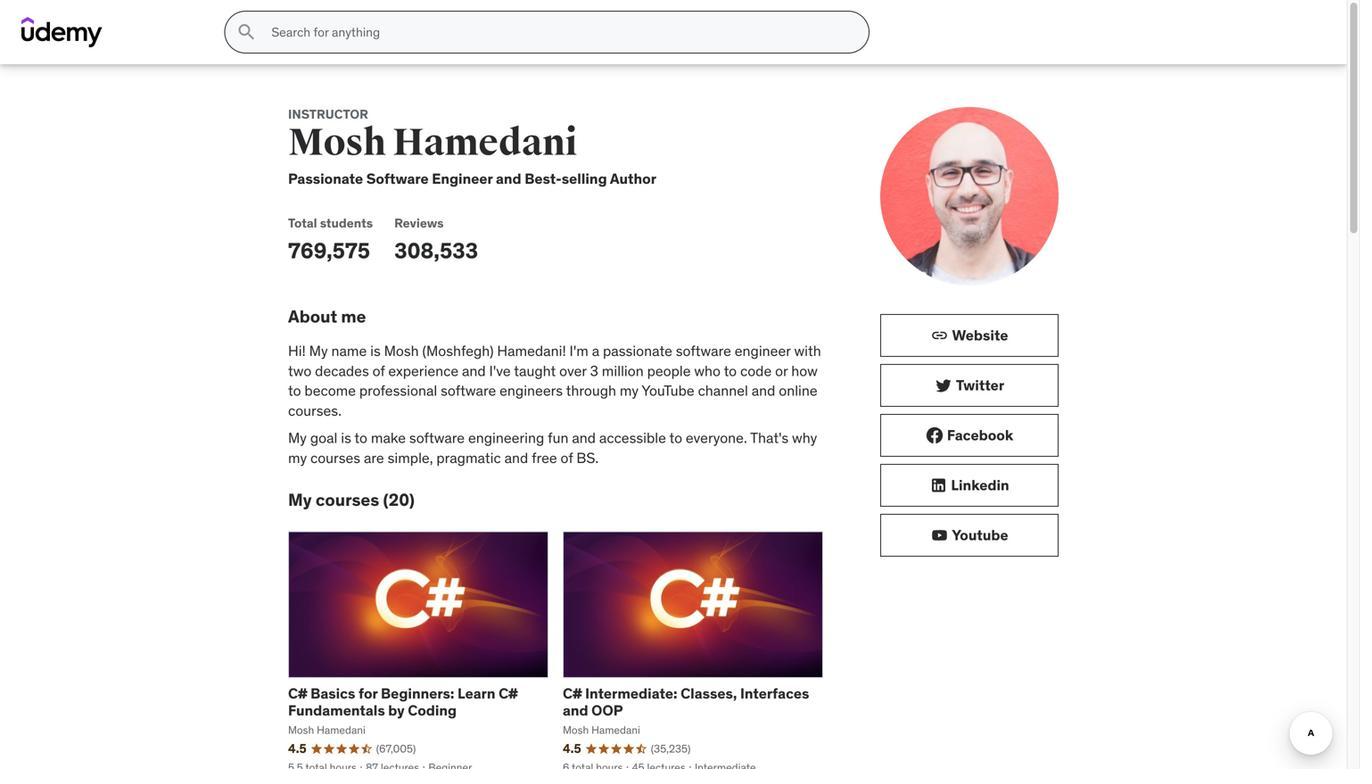 Task type: describe. For each thing, give the bounding box(es) containing it.
engineers
[[500, 382, 563, 400]]

are
[[364, 449, 384, 467]]

website link
[[881, 314, 1059, 357]]

interfaces
[[741, 684, 810, 703]]

through
[[566, 382, 617, 400]]

youtube
[[952, 526, 1009, 544]]

taught
[[514, 362, 556, 380]]

Search for anything text field
[[268, 17, 848, 47]]

c# intermediate: classes, interfaces and oop link
[[563, 684, 810, 720]]

who
[[695, 362, 721, 380]]

1 vertical spatial of
[[561, 449, 573, 467]]

become
[[305, 382, 356, 400]]

mosh inside "instructor mosh hamedani passionate software engineer and best-selling author"
[[288, 119, 386, 166]]

youtube link
[[881, 514, 1059, 557]]

instructor
[[288, 106, 368, 122]]

engineer
[[735, 342, 791, 360]]

twitter
[[957, 376, 1005, 394]]

courses.
[[288, 402, 342, 420]]

total students 769,575
[[288, 215, 373, 264]]

professional
[[360, 382, 437, 400]]

1 vertical spatial software
[[441, 382, 496, 400]]

to up are at the left bottom of page
[[355, 429, 368, 447]]

selling
[[562, 169, 607, 188]]

people
[[647, 362, 691, 380]]

hamedani inside c# basics for beginners: learn c# fundamentals by coding mosh hamedani
[[317, 723, 366, 737]]

308,533
[[394, 237, 478, 264]]

4.5 for fundamentals
[[288, 741, 307, 757]]

free
[[532, 449, 557, 467]]

0 vertical spatial software
[[676, 342, 732, 360]]

c# intermediate: classes, interfaces and oop mosh hamedani
[[563, 684, 810, 737]]

beginners:
[[381, 684, 455, 703]]

experience
[[389, 362, 459, 380]]

my inside hi! my name is mosh (moshfegh) hamedani! i'm a passionate software engineer with two decades of experience and i've taught over 3 million people who to code or how to become professional software engineers through my youtube channel and online courses. my goal is to make software engineering fun and accessible to everyone. that's why my courses are simple, pragmatic and free of bs.
[[288, 429, 307, 447]]

hamedani inside c# intermediate: classes, interfaces and oop mosh hamedani
[[592, 723, 641, 737]]

reviews 308,533
[[394, 215, 478, 264]]

about
[[288, 306, 337, 327]]

i'm
[[570, 342, 589, 360]]

author
[[610, 169, 657, 188]]

and down code
[[752, 382, 776, 400]]

online
[[779, 382, 818, 400]]

small image for facebook
[[926, 427, 944, 444]]

linkedin
[[952, 476, 1010, 494]]

basics
[[311, 684, 356, 703]]

best-
[[525, 169, 562, 188]]

mosh inside hi! my name is mosh (moshfegh) hamedani! i'm a passionate software engineer with two decades of experience and i've taught over 3 million people who to code or how to become professional software engineers through my youtube channel and online courses. my goal is to make software engineering fun and accessible to everyone. that's why my courses are simple, pragmatic and free of bs.
[[384, 342, 419, 360]]

why
[[792, 429, 818, 447]]

intermediate:
[[586, 684, 678, 703]]

67005 reviews element
[[376, 742, 416, 757]]

facebook link
[[881, 414, 1059, 457]]

over
[[560, 362, 587, 380]]

to left everyone. on the bottom
[[670, 429, 683, 447]]

passionate
[[288, 169, 363, 188]]

2 vertical spatial software
[[410, 429, 465, 447]]

facebook
[[948, 426, 1014, 444]]

linkedin link
[[881, 464, 1059, 507]]

4.5 for mosh
[[563, 741, 582, 757]]

make
[[371, 429, 406, 447]]

coding
[[408, 701, 457, 720]]

engineering
[[468, 429, 545, 447]]

accessible
[[600, 429, 667, 447]]

and inside "instructor mosh hamedani passionate software engineer and best-selling author"
[[496, 169, 522, 188]]

instructor mosh hamedani passionate software engineer and best-selling author
[[288, 106, 657, 188]]

and up 'bs.'
[[572, 429, 596, 447]]

total
[[288, 215, 317, 231]]

hi! my name is mosh (moshfegh) hamedani! i'm a passionate software engineer with two decades of experience and i've taught over 3 million people who to code or how to become professional software engineers through my youtube channel and online courses. my goal is to make software engineering fun and accessible to everyone. that's why my courses are simple, pragmatic and free of bs.
[[288, 342, 822, 467]]

two
[[288, 362, 312, 380]]

with
[[795, 342, 822, 360]]

(35,235)
[[651, 742, 691, 756]]

learn
[[458, 684, 496, 703]]

and inside c# intermediate: classes, interfaces and oop mosh hamedani
[[563, 701, 589, 720]]

fun
[[548, 429, 569, 447]]



Task type: vqa. For each thing, say whether or not it's contained in the screenshot.
'Forward 5 seconds' Icon on the left
no



Task type: locate. For each thing, give the bounding box(es) containing it.
for
[[359, 684, 378, 703]]

me
[[341, 306, 366, 327]]

my left goal on the bottom left
[[288, 429, 307, 447]]

0 horizontal spatial is
[[341, 429, 351, 447]]

0 vertical spatial courses
[[311, 449, 361, 467]]

million
[[602, 362, 644, 380]]

small image left linkedin
[[930, 477, 948, 494]]

1 vertical spatial my
[[288, 489, 312, 510]]

decades
[[315, 362, 369, 380]]

hamedani inside "instructor mosh hamedani passionate software engineer and best-selling author"
[[393, 119, 578, 166]]

2 vertical spatial small image
[[931, 526, 949, 544]]

small image inside youtube link
[[931, 526, 949, 544]]

small image for website
[[931, 327, 949, 344]]

hamedani up engineer
[[393, 119, 578, 166]]

c# basics for beginners: learn c# fundamentals by coding link
[[288, 684, 518, 720]]

mosh
[[288, 119, 386, 166], [384, 342, 419, 360], [288, 723, 314, 737], [563, 723, 589, 737]]

0 vertical spatial of
[[373, 362, 385, 380]]

my
[[288, 429, 307, 447], [288, 489, 312, 510]]

simple,
[[388, 449, 433, 467]]

submit search image
[[236, 21, 257, 43]]

my down courses.
[[288, 449, 307, 467]]

software
[[367, 169, 429, 188]]

(67,005)
[[376, 742, 416, 756]]

code
[[741, 362, 772, 380]]

2 my from the top
[[288, 489, 312, 510]]

1 horizontal spatial of
[[561, 449, 573, 467]]

c# right learn
[[499, 684, 518, 703]]

is right goal on the bottom left
[[341, 429, 351, 447]]

engineer
[[432, 169, 493, 188]]

c# for c# basics for beginners: learn c# fundamentals by coding
[[288, 684, 308, 703]]

reviews
[[394, 215, 444, 231]]

c#
[[288, 684, 308, 703], [499, 684, 518, 703], [563, 684, 582, 703]]

classes,
[[681, 684, 737, 703]]

mosh hamedani image
[[881, 107, 1059, 286]]

0 vertical spatial my
[[288, 429, 307, 447]]

small image for twitter
[[935, 377, 953, 394]]

by
[[388, 701, 405, 720]]

1 horizontal spatial is
[[370, 342, 381, 360]]

a
[[592, 342, 600, 360]]

1 horizontal spatial 4.5
[[563, 741, 582, 757]]

4.5
[[288, 741, 307, 757], [563, 741, 582, 757]]

website
[[953, 326, 1009, 344]]

1 horizontal spatial c#
[[499, 684, 518, 703]]

to up channel
[[724, 362, 737, 380]]

and left "oop" on the left of page
[[563, 701, 589, 720]]

mosh inside c# intermediate: classes, interfaces and oop mosh hamedani
[[563, 723, 589, 737]]

0 horizontal spatial hamedani
[[317, 723, 366, 737]]

courses inside hi! my name is mosh (moshfegh) hamedani! i'm a passionate software engineer with two decades of experience and i've taught over 3 million people who to code or how to become professional software engineers through my youtube channel and online courses. my goal is to make software engineering fun and accessible to everyone. that's why my courses are simple, pragmatic and free of bs.
[[311, 449, 361, 467]]

name
[[331, 342, 367, 360]]

goal
[[310, 429, 338, 447]]

twitter link
[[881, 364, 1059, 407]]

c# for c# intermediate: classes, interfaces and oop
[[563, 684, 582, 703]]

0 vertical spatial is
[[370, 342, 381, 360]]

udemy image
[[21, 17, 103, 47]]

small image
[[931, 327, 949, 344], [926, 427, 944, 444]]

0 vertical spatial small image
[[935, 377, 953, 394]]

hi! my
[[288, 342, 328, 360]]

software down i've
[[441, 382, 496, 400]]

youtube
[[642, 382, 695, 400]]

mosh inside c# basics for beginners: learn c# fundamentals by coding mosh hamedani
[[288, 723, 314, 737]]

oop
[[592, 701, 623, 720]]

3 c# from the left
[[563, 684, 582, 703]]

2 horizontal spatial c#
[[563, 684, 582, 703]]

1 vertical spatial my
[[288, 449, 307, 467]]

0 horizontal spatial 4.5
[[288, 741, 307, 757]]

that's
[[751, 429, 789, 447]]

769,575
[[288, 237, 370, 264]]

how
[[792, 362, 818, 380]]

1 vertical spatial is
[[341, 429, 351, 447]]

bs.
[[577, 449, 599, 467]]

hamedani down fundamentals
[[317, 723, 366, 737]]

1 vertical spatial small image
[[926, 427, 944, 444]]

fundamentals
[[288, 701, 385, 720]]

1 4.5 from the left
[[288, 741, 307, 757]]

is right name
[[370, 342, 381, 360]]

0 horizontal spatial my
[[288, 449, 307, 467]]

software
[[676, 342, 732, 360], [441, 382, 496, 400], [410, 429, 465, 447]]

35235 reviews element
[[651, 742, 691, 757]]

mosh up passionate on the left top
[[288, 119, 386, 166]]

i've
[[489, 362, 511, 380]]

small image
[[935, 377, 953, 394], [930, 477, 948, 494], [931, 526, 949, 544]]

2 c# from the left
[[499, 684, 518, 703]]

small image left youtube
[[931, 526, 949, 544]]

hamedani down "oop" on the left of page
[[592, 723, 641, 737]]

small image inside the facebook link
[[926, 427, 944, 444]]

software up the who
[[676, 342, 732, 360]]

small image left twitter
[[935, 377, 953, 394]]

pragmatic
[[437, 449, 501, 467]]

about me
[[288, 306, 366, 327]]

to
[[724, 362, 737, 380], [288, 382, 301, 400], [355, 429, 368, 447], [670, 429, 683, 447]]

of left 'bs.'
[[561, 449, 573, 467]]

to down two
[[288, 382, 301, 400]]

c# left basics
[[288, 684, 308, 703]]

c# left "oop" on the left of page
[[563, 684, 582, 703]]

0 vertical spatial my
[[620, 382, 639, 400]]

2 4.5 from the left
[[563, 741, 582, 757]]

small image for linkedin
[[930, 477, 948, 494]]

small image left facebook
[[926, 427, 944, 444]]

and left i've
[[462, 362, 486, 380]]

and down engineering
[[505, 449, 529, 467]]

(20)
[[383, 489, 415, 510]]

of up professional
[[373, 362, 385, 380]]

mosh down fundamentals
[[288, 723, 314, 737]]

mosh down intermediate:
[[563, 723, 589, 737]]

c# inside c# intermediate: classes, interfaces and oop mosh hamedani
[[563, 684, 582, 703]]

0 horizontal spatial c#
[[288, 684, 308, 703]]

3
[[590, 362, 599, 380]]

1 horizontal spatial my
[[620, 382, 639, 400]]

or
[[776, 362, 788, 380]]

1 vertical spatial small image
[[930, 477, 948, 494]]

0 vertical spatial small image
[[931, 327, 949, 344]]

(moshfegh) hamedani!
[[423, 342, 566, 360]]

small image inside website link
[[931, 327, 949, 344]]

mosh up 'experience'
[[384, 342, 419, 360]]

is
[[370, 342, 381, 360], [341, 429, 351, 447]]

everyone.
[[686, 429, 748, 447]]

courses down are at the left bottom of page
[[316, 489, 379, 510]]

1 horizontal spatial hamedani
[[393, 119, 578, 166]]

and left best-
[[496, 169, 522, 188]]

and
[[496, 169, 522, 188], [462, 362, 486, 380], [752, 382, 776, 400], [572, 429, 596, 447], [505, 449, 529, 467], [563, 701, 589, 720]]

0 horizontal spatial of
[[373, 362, 385, 380]]

1 my from the top
[[288, 429, 307, 447]]

my courses (20)
[[288, 489, 415, 510]]

1 c# from the left
[[288, 684, 308, 703]]

students
[[320, 215, 373, 231]]

2 horizontal spatial hamedani
[[592, 723, 641, 737]]

passionate
[[603, 342, 673, 360]]

small image inside linkedin 'link'
[[930, 477, 948, 494]]

small image left website
[[931, 327, 949, 344]]

software up simple,
[[410, 429, 465, 447]]

channel
[[698, 382, 749, 400]]

small image inside the twitter link
[[935, 377, 953, 394]]

courses down goal on the bottom left
[[311, 449, 361, 467]]

courses
[[311, 449, 361, 467], [316, 489, 379, 510]]

small image for youtube
[[931, 526, 949, 544]]

1 vertical spatial courses
[[316, 489, 379, 510]]

of
[[373, 362, 385, 380], [561, 449, 573, 467]]

my
[[620, 382, 639, 400], [288, 449, 307, 467]]

my down "million"
[[620, 382, 639, 400]]

c# basics for beginners: learn c# fundamentals by coding mosh hamedani
[[288, 684, 518, 737]]

hamedani
[[393, 119, 578, 166], [317, 723, 366, 737], [592, 723, 641, 737]]

my down goal on the bottom left
[[288, 489, 312, 510]]



